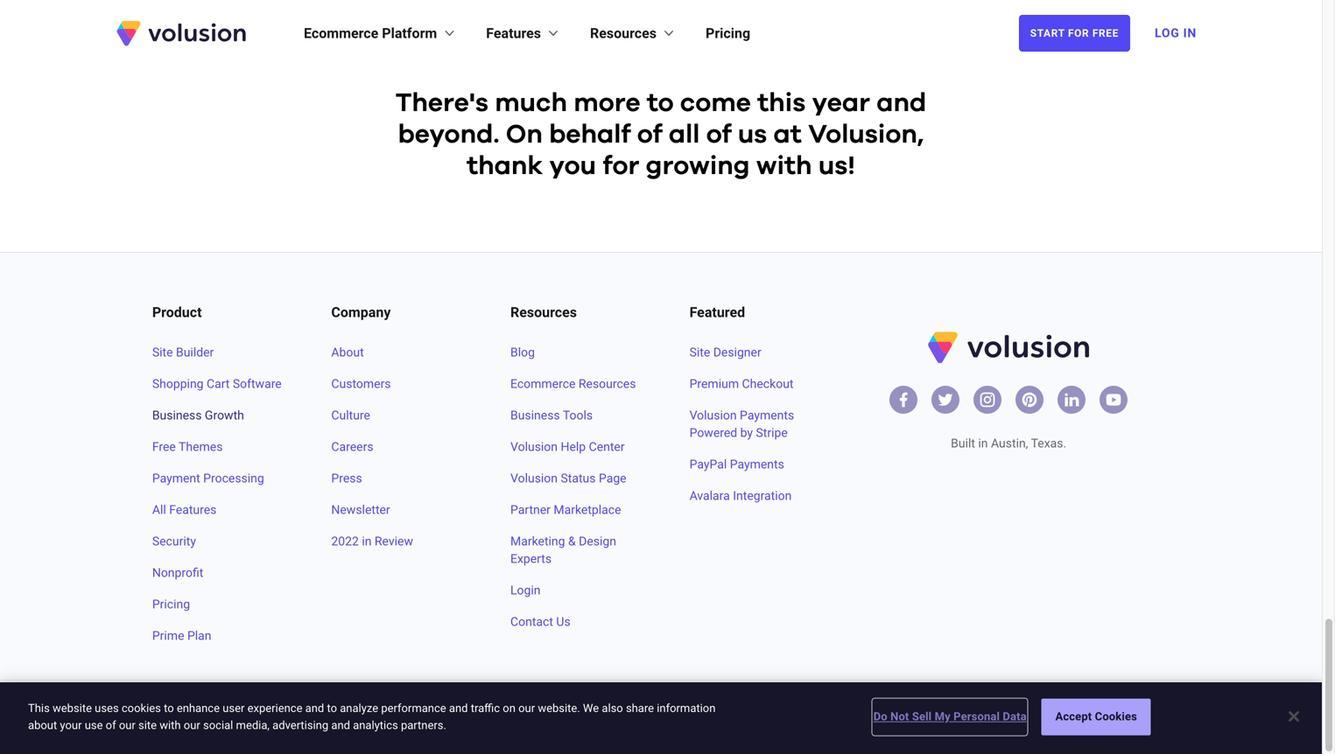 Task type: locate. For each thing, give the bounding box(es) containing it.
0 horizontal spatial pricing
[[152, 598, 190, 612]]

resources inside resources dropdown button
[[590, 25, 657, 42]]

0 vertical spatial payments
[[740, 408, 794, 423]]

premium checkout link
[[690, 376, 827, 393]]

2 horizontal spatial our
[[518, 702, 535, 715]]

features up much
[[486, 25, 541, 42]]

more
[[574, 90, 641, 116]]

0 horizontal spatial site
[[152, 345, 173, 360]]

resources
[[590, 25, 657, 42], [510, 304, 577, 321], [579, 377, 636, 391]]

with down at
[[756, 153, 812, 179]]

resources button
[[590, 23, 678, 44]]

volusion for volusion payments powered by stripe
[[690, 408, 737, 423]]

of right "use"
[[106, 719, 116, 732]]

analyze
[[340, 702, 378, 715]]

0 vertical spatial pricing link
[[706, 23, 750, 44]]

shopping cart software link
[[152, 376, 289, 393]]

0 vertical spatial resources
[[590, 25, 657, 42]]

0 vertical spatial pricing
[[706, 25, 750, 42]]

business for resources
[[510, 408, 560, 423]]

0 vertical spatial ecommerce
[[304, 25, 378, 42]]

2 site from the left
[[690, 345, 710, 360]]

0 horizontal spatial in
[[362, 534, 372, 549]]

austin, up fargo
[[1032, 707, 1064, 719]]

with
[[756, 153, 812, 179], [160, 719, 181, 732]]

customers
[[331, 377, 391, 391]]

cart
[[207, 377, 230, 391]]

pkwy
[[965, 707, 990, 719]]

traffic
[[471, 702, 500, 715]]

our left site
[[119, 719, 136, 732]]

of right terms
[[270, 710, 281, 725]]

experience
[[247, 702, 302, 715]]

resources up the blog
[[510, 304, 577, 321]]

in right 2022
[[362, 534, 372, 549]]

0 vertical spatial features
[[486, 25, 541, 42]]

privacy
[[143, 710, 182, 725]]

media,
[[236, 719, 270, 732]]

1 vertical spatial in
[[362, 534, 372, 549]]

and inside there's much more to come this year and beyond. on behalf of all of us at volusion, thank you for growing with us!
[[877, 90, 927, 116]]

volusion inside volusion payments powered by stripe
[[690, 408, 737, 423]]

themes
[[179, 440, 223, 454]]

there's
[[396, 90, 489, 116]]

us!
[[819, 153, 855, 179]]

tx
[[1067, 707, 1079, 719]]

business down shopping
[[152, 408, 202, 423]]

in right built
[[978, 436, 988, 451]]

volusion, left llc
[[805, 707, 848, 719]]

accept
[[1056, 711, 1092, 724]]

ecommerce for ecommerce resources
[[510, 377, 576, 391]]

features right all
[[169, 503, 217, 517]]

0 vertical spatial volusion,
[[808, 122, 924, 148]]

designer
[[713, 345, 761, 360]]

us
[[556, 615, 571, 629]]

ecommerce up business tools
[[510, 377, 576, 391]]

privacy alert dialog
[[0, 683, 1322, 755]]

platform
[[382, 25, 437, 42]]

resources inside ecommerce resources link
[[579, 377, 636, 391]]

volusion, down 'year'
[[808, 122, 924, 148]]

free themes link
[[152, 439, 289, 456]]

ecommerce for ecommerce platform
[[304, 25, 378, 42]]

come
[[680, 90, 751, 116]]

volusion down the 6504
[[875, 721, 915, 733]]

1 horizontal spatial pricing
[[706, 25, 750, 42]]

integration
[[733, 489, 792, 503]]

pricing link up come
[[706, 23, 750, 44]]

0 horizontal spatial ecommerce
[[304, 25, 378, 42]]

to left analyze
[[327, 702, 337, 715]]

1 vertical spatial pricing
[[152, 598, 190, 612]]

site up premium
[[690, 345, 710, 360]]

payments up the stripe
[[740, 408, 794, 423]]

resources down "blog" link
[[579, 377, 636, 391]]

1 horizontal spatial in
[[978, 436, 988, 451]]

site left builder
[[152, 345, 173, 360]]

1 horizontal spatial site
[[690, 345, 710, 360]]

my
[[935, 711, 951, 724]]

your
[[60, 719, 82, 732]]

features inside dropdown button
[[486, 25, 541, 42]]

volusion up partner
[[510, 471, 558, 486]]

volusion status page link
[[510, 470, 648, 488]]

performance
[[381, 702, 446, 715]]

careers link
[[331, 439, 468, 456]]

personal
[[954, 711, 1000, 724]]

privacy policy
[[143, 710, 218, 725]]

do not sell my personal data
[[874, 711, 1027, 724]]

terms of service
[[232, 710, 324, 725]]

blog
[[510, 345, 535, 360]]

payments up avalara integration link
[[730, 457, 784, 472]]

we
[[583, 702, 599, 715]]

bridge
[[905, 707, 935, 719]]

ecommerce resources link
[[510, 376, 648, 393]]

0 vertical spatial in
[[978, 436, 988, 451]]

2 horizontal spatial to
[[647, 90, 674, 116]]

0 horizontal spatial features
[[169, 503, 217, 517]]

2 business from the left
[[510, 408, 560, 423]]

pricing
[[706, 25, 750, 42], [152, 598, 190, 612]]

ecommerce inside dropdown button
[[304, 25, 378, 42]]

volusion down business tools
[[510, 440, 558, 454]]

1 horizontal spatial features
[[486, 25, 541, 42]]

in for review
[[362, 534, 372, 549]]

our down enhance
[[184, 719, 200, 732]]

built
[[951, 436, 975, 451]]

features
[[486, 25, 541, 42], [169, 503, 217, 517]]

and up advertising
[[305, 702, 324, 715]]

1 vertical spatial with
[[160, 719, 181, 732]]

to
[[647, 90, 674, 116], [164, 702, 174, 715], [327, 702, 337, 715]]

iso
[[978, 721, 994, 733]]

about
[[28, 719, 57, 732]]

volusion,
[[808, 122, 924, 148], [805, 707, 848, 719]]

avalara
[[690, 489, 730, 503]]

free
[[152, 440, 176, 454]]

payment processing link
[[152, 470, 289, 488]]

this
[[758, 90, 806, 116]]

business left tools
[[510, 408, 560, 423]]

volusion inside volusion, llc . | 6504 bridge point pkwy ste 125, austin, tx 78730 united states. volusion is registered iso of wells fargo bank, n.a., concord, ca.
[[875, 721, 915, 733]]

all features
[[152, 503, 217, 517]]

volusion for volusion help center
[[510, 440, 558, 454]]

volusion up powered
[[690, 408, 737, 423]]

0 vertical spatial austin,
[[991, 436, 1028, 451]]

all features link
[[152, 502, 289, 519]]

1 horizontal spatial with
[[756, 153, 812, 179]]

1 horizontal spatial austin,
[[1032, 707, 1064, 719]]

share
[[626, 702, 654, 715]]

instagram image
[[979, 391, 997, 409]]

0 horizontal spatial with
[[160, 719, 181, 732]]

1 vertical spatial austin,
[[1032, 707, 1064, 719]]

austin, left texas.
[[991, 436, 1028, 451]]

our right on
[[518, 702, 535, 715]]

2 vertical spatial resources
[[579, 377, 636, 391]]

and right 'year'
[[877, 90, 927, 116]]

do
[[874, 711, 888, 724]]

resources up more
[[590, 25, 657, 42]]

business for product
[[152, 408, 202, 423]]

payments inside volusion payments powered by stripe
[[740, 408, 794, 423]]

registered
[[928, 721, 975, 733]]

1 vertical spatial payments
[[730, 457, 784, 472]]

1 vertical spatial ecommerce
[[510, 377, 576, 391]]

status
[[561, 471, 596, 486]]

partner
[[510, 503, 551, 517]]

volusion for volusion status page
[[510, 471, 558, 486]]

nonprofit
[[152, 566, 203, 580]]

0 vertical spatial with
[[756, 153, 812, 179]]

1 vertical spatial pricing link
[[152, 596, 289, 614]]

with right site
[[160, 719, 181, 732]]

1 horizontal spatial business
[[510, 408, 560, 423]]

nonprofit link
[[152, 565, 289, 582]]

plan
[[187, 629, 211, 643]]

volusion, inside there's much more to come this year and beyond. on behalf of all of us at volusion, thank you for growing with us!
[[808, 122, 924, 148]]

user
[[223, 702, 245, 715]]

volusion, inside volusion, llc . | 6504 bridge point pkwy ste 125, austin, tx 78730 united states. volusion is registered iso of wells fargo bank, n.a., concord, ca.
[[805, 707, 848, 719]]

texas.
[[1031, 436, 1067, 451]]

ecommerce left platform
[[304, 25, 378, 42]]

volusion status page
[[510, 471, 627, 486]]

with inside "this website uses cookies to enhance user experience and to analyze performance and traffic on our website. we also share information about your use of our site with our social media, advertising and analytics partners."
[[160, 719, 181, 732]]

about
[[331, 345, 364, 360]]

to up all
[[647, 90, 674, 116]]

powered
[[690, 426, 737, 440]]

linkedin image
[[1063, 391, 1081, 409]]

information
[[657, 702, 716, 715]]

free
[[1093, 27, 1119, 39]]

us
[[738, 122, 767, 148]]

1 vertical spatial volusion,
[[805, 707, 848, 719]]

is
[[918, 721, 926, 733]]

terms of service link
[[232, 709, 324, 727]]

pricing up come
[[706, 25, 750, 42]]

0 horizontal spatial to
[[164, 702, 174, 715]]

security link
[[152, 533, 289, 551]]

to right cookies
[[164, 702, 174, 715]]

1 horizontal spatial ecommerce
[[510, 377, 576, 391]]

1 site from the left
[[152, 345, 173, 360]]

1 vertical spatial features
[[169, 503, 217, 517]]

states.
[[1147, 707, 1179, 719]]

product
[[152, 304, 202, 321]]

of down ste
[[997, 721, 1006, 733]]

pinterest image
[[1021, 391, 1039, 409]]

1 business from the left
[[152, 408, 202, 423]]

125,
[[1010, 707, 1030, 719]]

cookies
[[1095, 711, 1137, 724]]

0 horizontal spatial business
[[152, 408, 202, 423]]

blog link
[[510, 344, 648, 362]]

1 vertical spatial resources
[[510, 304, 577, 321]]

pricing link up the prime plan "link"
[[152, 596, 289, 614]]

pricing up prime
[[152, 598, 190, 612]]

review
[[375, 534, 413, 549]]

1 horizontal spatial our
[[184, 719, 200, 732]]

not
[[891, 711, 909, 724]]

paypal
[[690, 457, 727, 472]]

ecommerce platform button
[[304, 23, 458, 44]]



Task type: vqa. For each thing, say whether or not it's contained in the screenshot.
Prime Plan 'LINK'
yes



Task type: describe. For each thing, give the bounding box(es) containing it.
security
[[152, 534, 196, 549]]

this
[[28, 702, 50, 715]]

paypal payments link
[[690, 456, 827, 474]]

0 horizontal spatial pricing link
[[152, 596, 289, 614]]

uses
[[95, 702, 119, 715]]

cookies
[[122, 702, 161, 715]]

avalara integration link
[[690, 488, 827, 505]]

features inside 'link'
[[169, 503, 217, 517]]

0 horizontal spatial our
[[119, 719, 136, 732]]

for
[[1068, 27, 1089, 39]]

facebook image
[[895, 391, 913, 409]]

processing
[[203, 471, 264, 486]]

press link
[[331, 470, 468, 488]]

contact us link
[[510, 614, 648, 631]]

newsletter
[[331, 503, 390, 517]]

with inside there's much more to come this year and beyond. on behalf of all of us at volusion, thank you for growing with us!
[[756, 153, 812, 179]]

software
[[233, 377, 282, 391]]

all
[[152, 503, 166, 517]]

start
[[1030, 27, 1065, 39]]

this website uses cookies to enhance user experience and to analyze performance and traffic on our website. we also share information about your use of our site with our social media, advertising and analytics partners.
[[28, 702, 716, 732]]

payment processing
[[152, 471, 264, 486]]

tools
[[563, 408, 593, 423]]

service
[[284, 710, 324, 725]]

company
[[331, 304, 391, 321]]

analytics
[[353, 719, 398, 732]]

experts
[[510, 552, 552, 566]]

in for austin,
[[978, 436, 988, 451]]

stripe
[[756, 426, 788, 440]]

payments for paypal payments
[[730, 457, 784, 472]]

site builder link
[[152, 344, 289, 362]]

of left all
[[637, 122, 662, 148]]

site for product
[[152, 345, 173, 360]]

accept cookies button
[[1042, 699, 1151, 736]]

for
[[603, 153, 640, 179]]

and left traffic
[[449, 702, 468, 715]]

volusion help center
[[510, 440, 625, 454]]

use
[[85, 719, 103, 732]]

1 horizontal spatial pricing link
[[706, 23, 750, 44]]

2022 in review link
[[331, 533, 468, 551]]

about link
[[331, 344, 468, 362]]

behalf
[[549, 122, 631, 148]]

marketing & design experts
[[510, 534, 616, 566]]

growing
[[646, 153, 750, 179]]

login link
[[510, 582, 648, 600]]

by
[[740, 426, 753, 440]]

do not sell my personal data button
[[874, 700, 1027, 735]]

0 horizontal spatial austin,
[[991, 436, 1028, 451]]

enhance
[[177, 702, 220, 715]]

contact
[[510, 615, 553, 629]]

and down analyze
[[331, 719, 350, 732]]

start for free link
[[1019, 15, 1130, 52]]

terms
[[232, 710, 267, 725]]

premium checkout
[[690, 377, 794, 391]]

featured
[[690, 304, 745, 321]]

payments for volusion payments powered by stripe
[[740, 408, 794, 423]]

free themes
[[152, 440, 223, 454]]

ecommerce resources
[[510, 377, 636, 391]]

site builder
[[152, 345, 214, 360]]

built in austin, texas.
[[951, 436, 1067, 451]]

llc
[[851, 707, 868, 719]]

policy
[[185, 710, 218, 725]]

press
[[331, 471, 362, 486]]

of inside volusion, llc . | 6504 bridge point pkwy ste 125, austin, tx 78730 united states. volusion is registered iso of wells fargo bank, n.a., concord, ca.
[[997, 721, 1006, 733]]

site designer link
[[690, 344, 827, 362]]

contact us
[[510, 615, 571, 629]]

site for featured
[[690, 345, 710, 360]]

bank,
[[1066, 721, 1092, 733]]

78730
[[1082, 707, 1112, 719]]

youtube image
[[1105, 391, 1123, 409]]

business tools link
[[510, 407, 648, 425]]

2022
[[331, 534, 359, 549]]

there's much more to come this year and beyond. on behalf of all of us at volusion, thank you for growing with us!
[[396, 90, 927, 179]]

volusion payments powered by stripe link
[[690, 407, 827, 442]]

help
[[561, 440, 586, 454]]

at
[[774, 122, 802, 148]]

ecommerce platform
[[304, 25, 437, 42]]

n.a.,
[[1094, 721, 1116, 733]]

all
[[669, 122, 700, 148]]

website.
[[538, 702, 580, 715]]

paypal payments
[[690, 457, 784, 472]]

2022 in review
[[331, 534, 413, 549]]

concord,
[[1119, 721, 1160, 733]]

year
[[812, 90, 870, 116]]

page
[[599, 471, 627, 486]]

business growth
[[152, 408, 244, 423]]

avalara integration
[[690, 489, 792, 503]]

payment
[[152, 471, 200, 486]]

twitter image
[[937, 391, 955, 409]]

in
[[1183, 26, 1197, 40]]

ca.
[[1163, 721, 1179, 733]]

thank
[[467, 153, 543, 179]]

to inside there's much more to come this year and beyond. on behalf of all of us at volusion, thank you for growing with us!
[[647, 90, 674, 116]]

1 horizontal spatial to
[[327, 702, 337, 715]]

of down come
[[706, 122, 732, 148]]

austin, inside volusion, llc . | 6504 bridge point pkwy ste 125, austin, tx 78730 united states. volusion is registered iso of wells fargo bank, n.a., concord, ca.
[[1032, 707, 1064, 719]]

design
[[579, 534, 616, 549]]

newsletter link
[[331, 502, 468, 519]]

log in
[[1155, 26, 1197, 40]]

site designer
[[690, 345, 761, 360]]

business tools
[[510, 408, 593, 423]]

of inside "this website uses cookies to enhance user experience and to analyze performance and traffic on our website. we also share information about your use of our site with our social media, advertising and analytics partners."
[[106, 719, 116, 732]]



